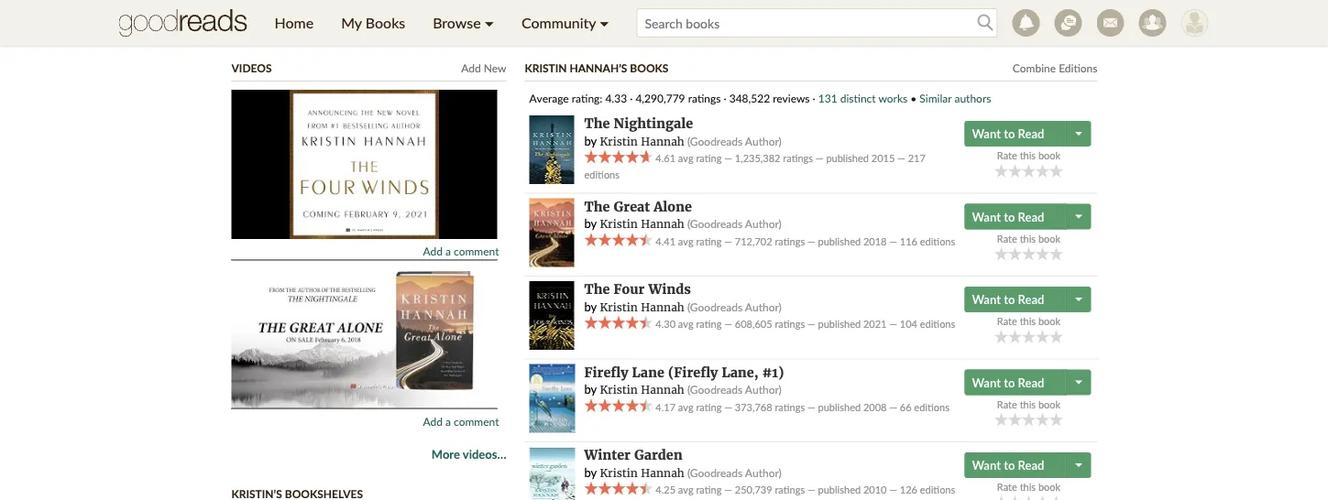 Task type: vqa. For each thing, say whether or not it's contained in the screenshot.
Editions
yes



Task type: describe. For each thing, give the bounding box(es) containing it.
editions
[[1059, 61, 1098, 74]]

answers
[[934, 2, 978, 17]]

— left 250,739
[[724, 484, 732, 496]]

authors
[[954, 91, 991, 104]]

104
[[900, 318, 917, 331]]

want to read for the great alone
[[972, 210, 1044, 224]]

ratings for firefly lane (firefly lane, #1)
[[775, 401, 805, 413]]

(firefly
[[668, 364, 718, 381]]

similar authors link
[[920, 91, 991, 104]]

avg for lane
[[678, 401, 693, 413]]

rating for the great alone
[[696, 235, 722, 248]]

published for winter garden
[[818, 484, 861, 496]]

rate this book for the great alone
[[997, 232, 1061, 245]]

4.41
[[656, 235, 676, 248]]

more videos… link
[[431, 446, 506, 463]]

kristin up average
[[525, 61, 567, 74]]

author) inside the four winds by kristin hannah (goodreads author)
[[745, 300, 782, 314]]

— left 712,702
[[724, 235, 732, 248]]

by inside winter garden by kristin hannah (goodreads author)
[[584, 465, 597, 480]]

editions for winter garden
[[920, 484, 955, 496]]

videos
[[231, 61, 272, 74]]

this for winter garden
[[1020, 481, 1036, 494]]

— left 217
[[897, 152, 905, 165]]

rating:
[[572, 91, 602, 104]]

want for the four winds
[[972, 293, 1001, 307]]

the nightingale link
[[584, 115, 693, 132]]

author) inside the nightingale by kristin hannah (goodreads author)
[[745, 134, 782, 148]]

community
[[522, 14, 596, 32]]

(goodreads inside 'the great alone by kristin hannah (goodreads author)'
[[687, 217, 743, 231]]

see
[[874, 2, 893, 17]]

published for firefly lane (firefly lane, #1)
[[818, 401, 861, 413]]

kristin hannah link for lane
[[600, 383, 684, 397]]

author) inside winter garden by kristin hannah (goodreads author)
[[745, 466, 782, 479]]

the nightingale by kristin hannah (goodreads author)
[[584, 115, 782, 149]]

all
[[896, 2, 908, 17]]

4.25 avg rating — 250,739 ratings
[[653, 484, 805, 496]]

rating for winter garden
[[696, 484, 722, 496]]

browse ▾
[[433, 14, 494, 32]]

want to read button for firefly lane (firefly lane, #1)
[[965, 370, 1068, 396]]

winter garden image
[[529, 447, 575, 500]]

4.61
[[656, 152, 676, 165]]

(goodreads inside the four winds by kristin hannah (goodreads author)
[[687, 300, 743, 314]]

hannah inside the nightingale by kristin hannah (goodreads author)
[[641, 134, 684, 149]]

the great alone by kristin hannah (goodreads author)
[[584, 198, 782, 232]]

4.17
[[656, 401, 676, 413]]

new
[[484, 61, 506, 74]]

— left '126'
[[889, 484, 897, 496]]

(goodreads inside firefly lane (firefly lane, #1) by kristin hannah (goodreads author)
[[687, 383, 743, 397]]

lane
[[632, 364, 664, 381]]

126
[[900, 484, 917, 496]]

the four winds image
[[529, 281, 574, 350]]

the great alone heading
[[584, 198, 692, 215]]

browse
[[433, 14, 481, 32]]

want for the great alone
[[972, 210, 1001, 224]]

hannah inside the four winds by kristin hannah (goodreads author)
[[641, 300, 684, 314]]

menu containing home
[[261, 0, 623, 46]]

116 editions link
[[900, 235, 955, 248]]

101
[[911, 2, 931, 17]]

my books
[[341, 14, 405, 32]]

to for winter garden
[[1004, 458, 1015, 473]]

want for winter garden
[[972, 458, 1001, 473]]

advertisement region
[[231, 0, 506, 40]]

2015
[[871, 152, 895, 165]]

hannah…
[[1047, 2, 1098, 17]]

read for the great alone
[[1018, 210, 1044, 224]]

add new
[[461, 61, 506, 74]]

3 · from the left
[[813, 91, 815, 104]]

— left 104
[[889, 318, 897, 331]]

—                 published                2008               — 66 editions
[[805, 401, 949, 413]]

books
[[630, 61, 669, 74]]

to for the great alone
[[1004, 210, 1015, 224]]

the four winds heading
[[584, 281, 691, 298]]

winter
[[584, 447, 631, 464]]

ratings for the four winds
[[775, 318, 805, 331]]

1 a from the top
[[445, 245, 451, 258]]

add a comment for first add a comment link
[[423, 245, 499, 258]]

kristin inside the four winds by kristin hannah (goodreads author)
[[600, 300, 638, 314]]

—                 published                2018               — 116 editions
[[805, 235, 955, 248]]

ratings for the great alone
[[775, 235, 805, 248]]

104 editions link
[[900, 318, 955, 331]]

712,702
[[735, 235, 772, 248]]

firefly lane (firefly lane, #1) by kristin hannah (goodreads author)
[[584, 364, 784, 397]]

works
[[878, 91, 908, 104]]

avg for four
[[678, 318, 693, 331]]

hannah inside 'the great alone by kristin hannah (goodreads author)'
[[641, 217, 684, 232]]

4.41 avg rating — 712,702 ratings
[[653, 235, 805, 248]]

(goodreads inside the nightingale by kristin hannah (goodreads author)
[[687, 134, 743, 148]]

4,290,779
[[636, 91, 685, 104]]

read for the four winds
[[1018, 293, 1044, 307]]

want to read for winter garden
[[972, 458, 1044, 473]]

home link
[[261, 0, 327, 46]]

by inside the four winds by kristin hannah (goodreads author)
[[584, 299, 597, 314]]

read for winter garden
[[1018, 458, 1044, 473]]

131
[[818, 91, 837, 104]]

see all 101 answers from kristin hannah…
[[874, 2, 1098, 17]]

bob builder image
[[1181, 9, 1208, 37]]

— left 373,768
[[724, 401, 732, 413]]

kristin hannah link for great
[[600, 217, 684, 232]]

—                 published                2021               — 104 editions
[[805, 318, 955, 331]]

kristin hannah's books
[[525, 61, 669, 74]]

more videos…
[[431, 447, 506, 462]]

—                 published                2015               —
[[813, 152, 908, 165]]

book for the four winds
[[1038, 315, 1061, 328]]

—                 published                2010               — 126 editions
[[805, 484, 955, 496]]

rate for the great alone
[[997, 232, 1017, 245]]

avg for nightingale
[[678, 152, 693, 165]]

similar
[[920, 91, 952, 104]]

— left '66'
[[889, 401, 897, 413]]

comment for 1st add a comment link from the bottom of the page
[[454, 415, 499, 428]]

the great alone link
[[584, 198, 692, 215]]

— down "131"
[[816, 152, 824, 165]]

— left 116
[[889, 235, 897, 248]]

217
[[908, 152, 926, 165]]

to for the four winds
[[1004, 293, 1015, 307]]

videos link
[[231, 61, 272, 74]]

66 editions link
[[900, 401, 949, 413]]

by inside firefly lane (firefly lane, #1) by kristin hannah (goodreads author)
[[584, 382, 597, 397]]

373,768
[[735, 401, 772, 413]]

rate this book for firefly lane (firefly lane, #1)
[[997, 398, 1061, 411]]

author) inside firefly lane (firefly lane, #1) by kristin hannah (goodreads author)
[[745, 383, 782, 397]]

this for the nightingale
[[1020, 150, 1036, 162]]

250,739
[[735, 484, 772, 496]]

winter garden heading
[[584, 447, 683, 464]]

kristin talks the great alone image
[[231, 260, 497, 409]]

firefly lane (firefly lane, #1) heading
[[584, 364, 784, 381]]

348,522
[[729, 91, 770, 104]]



Task type: locate. For each thing, give the bounding box(es) containing it.
2 rate this book from the top
[[997, 232, 1061, 245]]

1 horizontal spatial ▾
[[600, 14, 609, 32]]

great
[[614, 198, 650, 215]]

the inside the nightingale by kristin hannah (goodreads author)
[[584, 115, 610, 132]]

published left the '2018'
[[818, 235, 861, 248]]

author) down #1)
[[745, 383, 782, 397]]

book
[[1038, 150, 1061, 162], [1038, 232, 1061, 245], [1038, 315, 1061, 328], [1038, 398, 1061, 411], [1038, 481, 1061, 494]]

2 read from the top
[[1018, 210, 1044, 224]]

· left the "348,522"
[[724, 91, 726, 104]]

firefly
[[584, 364, 628, 381]]

kristin down winter
[[600, 466, 638, 480]]

2 want to read from the top
[[972, 210, 1044, 224]]

editions for firefly lane (firefly lane, #1)
[[914, 401, 949, 413]]

(goodreads up "4.25 avg rating — 250,739 ratings"
[[687, 466, 743, 479]]

kristin down four
[[600, 300, 638, 314]]

2 avg from the top
[[678, 235, 693, 248]]

1 ▾ from the left
[[485, 14, 494, 32]]

2 vertical spatial add
[[423, 415, 443, 428]]

— right 373,768
[[807, 401, 815, 413]]

2 kristin hannah link from the top
[[600, 217, 684, 232]]

add for first add a comment link
[[423, 245, 443, 258]]

(goodreads up 4.41 avg rating — 712,702 ratings in the top of the page
[[687, 217, 743, 231]]

1 this from the top
[[1020, 150, 1036, 162]]

0 vertical spatial add a comment
[[423, 245, 499, 258]]

kristin inside firefly lane (firefly lane, #1) by kristin hannah (goodreads author)
[[600, 383, 638, 397]]

1 read from the top
[[1018, 127, 1044, 141]]

1 to from the top
[[1004, 127, 1015, 141]]

ratings up the nightingale by kristin hannah (goodreads author)
[[688, 91, 721, 104]]

the for the nightingale
[[584, 115, 610, 132]]

want to read for the four winds
[[972, 293, 1044, 307]]

browse ▾ button
[[419, 0, 508, 46]]

alone
[[654, 198, 692, 215]]

5 author) from the top
[[745, 466, 782, 479]]

avg for garden
[[678, 484, 693, 496]]

the left great
[[584, 198, 610, 215]]

1 the from the top
[[584, 115, 610, 132]]

1 want from the top
[[972, 127, 1001, 141]]

hannah up 4.17
[[641, 383, 684, 397]]

author) up 250,739
[[745, 466, 782, 479]]

1 · from the left
[[630, 91, 633, 104]]

3 the from the top
[[584, 281, 610, 298]]

5 hannah from the top
[[641, 466, 684, 480]]

reviews
[[773, 91, 810, 104]]

3 want to read from the top
[[972, 293, 1044, 307]]

rate
[[997, 150, 1017, 162], [997, 232, 1017, 245], [997, 315, 1017, 328], [997, 398, 1017, 411], [997, 481, 1017, 494]]

want
[[972, 127, 1001, 141], [972, 210, 1001, 224], [972, 293, 1001, 307], [972, 375, 1001, 390], [972, 458, 1001, 473]]

rate this book
[[997, 150, 1061, 162], [997, 232, 1061, 245], [997, 315, 1061, 328], [997, 398, 1061, 411], [997, 481, 1061, 494]]

rate right '126 editions' link
[[997, 481, 1017, 494]]

hannah inside firefly lane (firefly lane, #1) by kristin hannah (goodreads author)
[[641, 383, 684, 397]]

want for the nightingale
[[972, 127, 1001, 141]]

3 by from the top
[[584, 299, 597, 314]]

3 (goodreads from the top
[[687, 300, 743, 314]]

1 hannah from the top
[[641, 134, 684, 149]]

this for firefly lane (firefly lane, #1)
[[1020, 398, 1036, 411]]

0 vertical spatial the
[[584, 115, 610, 132]]

66
[[900, 401, 912, 413]]

want to read button
[[965, 121, 1068, 147], [965, 204, 1068, 230], [965, 287, 1068, 313], [965, 370, 1068, 396], [965, 453, 1068, 479]]

rating down the four winds by kristin hannah (goodreads author)
[[696, 318, 722, 331]]

add a comment
[[423, 245, 499, 258], [423, 415, 499, 428]]

editions for the four winds
[[920, 318, 955, 331]]

published left 2008
[[818, 401, 861, 413]]

rating down winter garden by kristin hannah (goodreads author)
[[696, 484, 722, 496]]

2 vertical spatial the
[[584, 281, 610, 298]]

2 rate from the top
[[997, 232, 1017, 245]]

inbox image
[[1097, 9, 1124, 37]]

ratings right 250,739
[[775, 484, 805, 496]]

comment left the great alone image
[[454, 245, 499, 258]]

by right the four winds image
[[584, 299, 597, 314]]

combine
[[1013, 61, 1056, 74]]

community ▾
[[522, 14, 609, 32]]

0 horizontal spatial ▾
[[485, 14, 494, 32]]

131 distinct works link
[[818, 91, 908, 104]]

1 vertical spatial comment
[[454, 415, 499, 428]]

kristin inside 'the great alone by kristin hannah (goodreads author)'
[[600, 217, 638, 232]]

the for the great alone
[[584, 198, 610, 215]]

to for the nightingale
[[1004, 127, 1015, 141]]

3 rating from the top
[[696, 318, 722, 331]]

winter garden by kristin hannah (goodreads author)
[[584, 447, 782, 480]]

garden
[[634, 447, 683, 464]]

winds
[[648, 281, 691, 298]]

— left 608,605
[[724, 318, 732, 331]]

editions for the great alone
[[920, 235, 955, 248]]

rating down the nightingale by kristin hannah (goodreads author)
[[696, 152, 722, 165]]

· left "131"
[[813, 91, 815, 104]]

avg right the 4.61
[[678, 152, 693, 165]]

kristin hannah link for four
[[600, 300, 684, 314]]

1 want to read from the top
[[972, 127, 1044, 141]]

▾ inside popup button
[[485, 14, 494, 32]]

2 book from the top
[[1038, 232, 1061, 245]]

2021
[[863, 318, 887, 331]]

217 editions
[[584, 152, 926, 181]]

5 want to read button from the top
[[965, 453, 1068, 479]]

the inside 'the great alone by kristin hannah (goodreads author)'
[[584, 198, 610, 215]]

2 the from the top
[[584, 198, 610, 215]]

5 to from the top
[[1004, 458, 1015, 473]]

average
[[529, 91, 569, 104]]

kristin hannah link for garden
[[600, 466, 684, 480]]

combine editions link
[[1013, 61, 1098, 74]]

the down rating:
[[584, 115, 610, 132]]

4 (goodreads from the top
[[687, 383, 743, 397]]

2008
[[863, 401, 887, 413]]

kristin inside winter garden by kristin hannah (goodreads author)
[[600, 466, 638, 480]]

to
[[1004, 127, 1015, 141], [1004, 210, 1015, 224], [1004, 293, 1015, 307], [1004, 375, 1015, 390], [1004, 458, 1015, 473]]

kristin down the nightingale link
[[600, 134, 638, 149]]

firefly lane (firefly lane, #1) link
[[584, 364, 784, 381]]

winter garden link
[[584, 447, 683, 464]]

this for the great alone
[[1020, 232, 1036, 245]]

·
[[630, 91, 633, 104], [724, 91, 726, 104], [813, 91, 815, 104]]

1 vertical spatial add a comment link
[[423, 413, 499, 430]]

books
[[365, 14, 405, 32]]

ratings right 1,235,382
[[783, 152, 813, 165]]

0 vertical spatial a
[[445, 245, 451, 258]]

Search books text field
[[637, 8, 998, 38]]

4 hannah from the top
[[641, 383, 684, 397]]

rate this book for winter garden
[[997, 481, 1061, 494]]

ratings right 712,702
[[775, 235, 805, 248]]

0 horizontal spatial ·
[[630, 91, 633, 104]]

3 this from the top
[[1020, 315, 1036, 328]]

published left "2015"
[[826, 152, 869, 165]]

4 rate from the top
[[997, 398, 1017, 411]]

editions right 104
[[920, 318, 955, 331]]

hannah up 4.30
[[641, 300, 684, 314]]

a
[[445, 245, 451, 258], [445, 415, 451, 428]]

want to read button for winter garden
[[965, 453, 1068, 479]]

4 author) from the top
[[745, 383, 782, 397]]

1 rate from the top
[[997, 150, 1017, 162]]

2 ▾ from the left
[[600, 14, 609, 32]]

1 vertical spatial the
[[584, 198, 610, 215]]

0 vertical spatial add
[[461, 61, 481, 74]]

by down firefly
[[584, 382, 597, 397]]

menu
[[261, 0, 623, 46]]

nightingale
[[614, 115, 693, 132]]

3 want to read button from the top
[[965, 287, 1068, 313]]

— right 608,605
[[807, 318, 815, 331]]

▾ for community ▾
[[600, 14, 609, 32]]

comment for first add a comment link
[[454, 245, 499, 258]]

by right the great alone image
[[584, 216, 597, 231]]

kristin hannah link down the four winds link
[[600, 300, 684, 314]]

author) inside 'the great alone by kristin hannah (goodreads author)'
[[745, 217, 782, 231]]

5 avg from the top
[[678, 484, 693, 496]]

kristin hannah link down lane
[[600, 383, 684, 397]]

lane,
[[722, 364, 758, 381]]

1 avg from the top
[[678, 152, 693, 165]]

add a comment for 1st add a comment link from the bottom of the page
[[423, 415, 499, 428]]

ratings right 608,605
[[775, 318, 805, 331]]

4 read from the top
[[1018, 375, 1044, 390]]

2 · from the left
[[724, 91, 726, 104]]

the four winds link
[[584, 281, 691, 298]]

4 by from the top
[[584, 382, 597, 397]]

2 want to read button from the top
[[965, 204, 1068, 230]]

comment up more videos… link
[[454, 415, 499, 428]]

5 (goodreads from the top
[[687, 466, 743, 479]]

notifications image
[[1012, 9, 1040, 37]]

hannah inside winter garden by kristin hannah (goodreads author)
[[641, 466, 684, 480]]

0 vertical spatial add a comment link
[[423, 243, 499, 260]]

hannah up 4.41
[[641, 217, 684, 232]]

published left 2021
[[818, 318, 861, 331]]

kristin down great
[[600, 217, 638, 232]]

this
[[1020, 150, 1036, 162], [1020, 232, 1036, 245], [1020, 315, 1036, 328], [1020, 398, 1036, 411], [1020, 481, 1036, 494]]

▾
[[485, 14, 494, 32], [600, 14, 609, 32]]

rate for winter garden
[[997, 481, 1017, 494]]

(goodreads up 4.61 avg rating — 1,235,382 ratings
[[687, 134, 743, 148]]

(goodreads up 4.17 avg rating — 373,768 ratings
[[687, 383, 743, 397]]

2 author) from the top
[[745, 217, 782, 231]]

5 by from the top
[[584, 465, 597, 480]]

kristin hannah link down the nightingale link
[[600, 134, 684, 149]]

to for firefly lane (firefly lane, #1)
[[1004, 375, 1015, 390]]

▾ right browse
[[485, 14, 494, 32]]

the inside the four winds by kristin hannah (goodreads author)
[[584, 281, 610, 298]]

this for the four winds
[[1020, 315, 1036, 328]]

1 kristin hannah link from the top
[[600, 134, 684, 149]]

hannah up 4.25
[[641, 466, 684, 480]]

2 rating from the top
[[696, 235, 722, 248]]

1 rate this book from the top
[[997, 150, 1061, 162]]

Search for books to add to your shelves search field
[[637, 8, 998, 38]]

avg right 4.25
[[678, 484, 693, 496]]

1,235,382
[[735, 152, 780, 165]]

kristin hannah link for nightingale
[[600, 134, 684, 149]]

author)
[[745, 134, 782, 148], [745, 217, 782, 231], [745, 300, 782, 314], [745, 383, 782, 397], [745, 466, 782, 479]]

book for the great alone
[[1038, 232, 1061, 245]]

3 author) from the top
[[745, 300, 782, 314]]

hannah's
[[570, 61, 627, 74]]

the great alone image
[[529, 198, 574, 267]]

▾ inside popup button
[[600, 14, 609, 32]]

2 this from the top
[[1020, 232, 1036, 245]]

2 add a comment from the top
[[423, 415, 499, 428]]

5 book from the top
[[1038, 481, 1061, 494]]

ratings for the nightingale
[[783, 152, 813, 165]]

2010
[[863, 484, 887, 496]]

kristin inside the nightingale by kristin hannah (goodreads author)
[[600, 134, 638, 149]]

the left four
[[584, 281, 610, 298]]

the four winds image
[[231, 90, 497, 239]]

4 avg from the top
[[678, 401, 693, 413]]

kristin right from
[[1009, 2, 1044, 17]]

#1)
[[762, 364, 784, 381]]

1 want to read button from the top
[[965, 121, 1068, 147]]

editions right 116
[[920, 235, 955, 248]]

want to read button for the four winds
[[965, 287, 1068, 313]]

rate right 217
[[997, 150, 1017, 162]]

see all 101 answers from kristin hannah… link
[[874, 2, 1098, 17]]

by right the 'the nightingale' image
[[584, 133, 597, 148]]

4 to from the top
[[1004, 375, 1015, 390]]

3 hannah from the top
[[641, 300, 684, 314]]

combine editions
[[1013, 61, 1098, 74]]

5 kristin hannah link from the top
[[600, 466, 684, 480]]

avg for great
[[678, 235, 693, 248]]

1 horizontal spatial ·
[[724, 91, 726, 104]]

4 kristin hannah link from the top
[[600, 383, 684, 397]]

rate this book for the four winds
[[997, 315, 1061, 328]]

— left 1,235,382
[[724, 152, 732, 165]]

2018
[[863, 235, 887, 248]]

3 rate this book from the top
[[997, 315, 1061, 328]]

kristin
[[1009, 2, 1044, 17], [525, 61, 567, 74], [600, 134, 638, 149], [600, 217, 638, 232], [600, 300, 638, 314], [600, 383, 638, 397], [600, 466, 638, 480]]

608,605
[[735, 318, 772, 331]]

kristin hannah link down the great alone link
[[600, 217, 684, 232]]

2 comment from the top
[[454, 415, 499, 428]]

· right 4.33
[[630, 91, 633, 104]]

4 book from the top
[[1038, 398, 1061, 411]]

4 rate this book from the top
[[997, 398, 1061, 411]]

editions
[[584, 169, 620, 181], [920, 235, 955, 248], [920, 318, 955, 331], [914, 401, 949, 413], [920, 484, 955, 496]]

kristin down firefly
[[600, 383, 638, 397]]

5 want to read from the top
[[972, 458, 1044, 473]]

rating for firefly lane (firefly lane, #1)
[[696, 401, 722, 413]]

published for the great alone
[[818, 235, 861, 248]]

5 rating from the top
[[696, 484, 722, 496]]

1 add a comment from the top
[[423, 245, 499, 258]]

add new link
[[461, 61, 506, 74]]

want to read for firefly lane (firefly lane, #1)
[[972, 375, 1044, 390]]

2 a from the top
[[445, 415, 451, 428]]

5 want from the top
[[972, 458, 1001, 473]]

3 avg from the top
[[678, 318, 693, 331]]

editions up great
[[584, 169, 620, 181]]

4.17 avg rating — 373,768 ratings
[[653, 401, 805, 413]]

5 read from the top
[[1018, 458, 1044, 473]]

my
[[341, 14, 362, 32]]

3 read from the top
[[1018, 293, 1044, 307]]

1 comment from the top
[[454, 245, 499, 258]]

1 book from the top
[[1038, 150, 1061, 162]]

2 by from the top
[[584, 216, 597, 231]]

the for the four winds
[[584, 281, 610, 298]]

avg
[[678, 152, 693, 165], [678, 235, 693, 248], [678, 318, 693, 331], [678, 401, 693, 413], [678, 484, 693, 496]]

1 vertical spatial a
[[445, 415, 451, 428]]

the four winds by kristin hannah (goodreads author)
[[584, 281, 782, 314]]

the
[[584, 115, 610, 132], [584, 198, 610, 215], [584, 281, 610, 298]]

home
[[274, 14, 314, 32]]

2 horizontal spatial ·
[[813, 91, 815, 104]]

avg right 4.30
[[678, 318, 693, 331]]

4 this from the top
[[1020, 398, 1036, 411]]

by inside 'the great alone by kristin hannah (goodreads author)'
[[584, 216, 597, 231]]

1 rating from the top
[[696, 152, 722, 165]]

rating down 'the great alone by kristin hannah (goodreads author)'
[[696, 235, 722, 248]]

5 rate from the top
[[997, 481, 1017, 494]]

4 want to read from the top
[[972, 375, 1044, 390]]

4.33
[[605, 91, 627, 104]]

3 rate from the top
[[997, 315, 1017, 328]]

want to read
[[972, 127, 1044, 141], [972, 210, 1044, 224], [972, 293, 1044, 307], [972, 375, 1044, 390], [972, 458, 1044, 473]]

rating
[[696, 152, 722, 165], [696, 235, 722, 248], [696, 318, 722, 331], [696, 401, 722, 413], [696, 484, 722, 496]]

editions right '66'
[[914, 401, 949, 413]]

4.30 avg rating — 608,605 ratings
[[653, 318, 805, 331]]

1 by from the top
[[584, 133, 597, 148]]

by down winter
[[584, 465, 597, 480]]

4.61 avg rating — 1,235,382 ratings
[[653, 152, 813, 165]]

author) up 608,605
[[745, 300, 782, 314]]

read for firefly lane (firefly lane, #1)
[[1018, 375, 1044, 390]]

add for the add new link
[[461, 61, 481, 74]]

firefly lane (firefly lane,... image
[[529, 364, 575, 433]]

author) up 1,235,382
[[745, 134, 782, 148]]

rate for the four winds
[[997, 315, 1017, 328]]

1 vertical spatial add
[[423, 245, 443, 258]]

3 to from the top
[[1004, 293, 1015, 307]]

published left 2010
[[818, 484, 861, 496]]

want to read for the nightingale
[[972, 127, 1044, 141]]

rating for the four winds
[[696, 318, 722, 331]]

— right 250,739
[[807, 484, 815, 496]]

3 want from the top
[[972, 293, 1001, 307]]

distinct
[[840, 91, 876, 104]]

1 vertical spatial add a comment
[[423, 415, 499, 428]]

rating down firefly lane (firefly lane, #1) by kristin hannah (goodreads author)
[[696, 401, 722, 413]]

hannah up the 4.61
[[641, 134, 684, 149]]

read for the nightingale
[[1018, 127, 1044, 141]]

editions right '126'
[[920, 484, 955, 496]]

2 add a comment link from the top
[[423, 413, 499, 430]]

rate right 66 editions 'link'
[[997, 398, 1017, 411]]

ratings for winter garden
[[775, 484, 805, 496]]

▾ for browse ▾
[[485, 14, 494, 32]]

videos…
[[463, 447, 506, 462]]

2 to from the top
[[1004, 210, 1015, 224]]

from
[[981, 2, 1006, 17]]

ratings right 373,768
[[775, 401, 805, 413]]

avg right 4.41
[[678, 235, 693, 248]]

book for firefly lane (firefly lane, #1)
[[1038, 398, 1061, 411]]

(goodreads up 4.30 avg rating — 608,605 ratings
[[687, 300, 743, 314]]

4 rating from the top
[[696, 401, 722, 413]]

more
[[431, 447, 460, 462]]

published for the four winds
[[818, 318, 861, 331]]

3 book from the top
[[1038, 315, 1061, 328]]

want to read button for the great alone
[[965, 204, 1068, 230]]

rating for the nightingale
[[696, 152, 722, 165]]

3 kristin hannah link from the top
[[600, 300, 684, 314]]

book for winter garden
[[1038, 481, 1061, 494]]

rate right 116 editions link
[[997, 232, 1017, 245]]

4 want to read button from the top
[[965, 370, 1068, 396]]

rate right 104 editions link
[[997, 315, 1017, 328]]

4.25
[[656, 484, 676, 496]]

community ▾ button
[[508, 0, 623, 46]]

kristin hannah's books link
[[525, 61, 669, 74]]

kristin hannah link down winter garden heading
[[600, 466, 684, 480]]

want to read button for the nightingale
[[965, 121, 1068, 147]]

•
[[910, 91, 917, 104]]

5 this from the top
[[1020, 481, 1036, 494]]

(goodreads inside winter garden by kristin hannah (goodreads author)
[[687, 466, 743, 479]]

published
[[826, 152, 869, 165], [818, 235, 861, 248], [818, 318, 861, 331], [818, 401, 861, 413], [818, 484, 861, 496]]

rate for firefly lane (firefly lane, #1)
[[997, 398, 1017, 411]]

four
[[614, 281, 645, 298]]

friend requests image
[[1139, 9, 1166, 37]]

average rating: 4.33 · 4,290,779 ratings     · 348,522 reviews     · 131 distinct works • similar authors
[[529, 91, 991, 104]]

by inside the nightingale by kristin hannah (goodreads author)
[[584, 133, 597, 148]]

2 want from the top
[[972, 210, 1001, 224]]

add
[[461, 61, 481, 74], [423, 245, 443, 258], [423, 415, 443, 428]]

4.30
[[656, 318, 676, 331]]

author) up 712,702
[[745, 217, 782, 231]]

editions inside 217 editions
[[584, 169, 620, 181]]

— right 712,702
[[807, 235, 815, 248]]

the nightingale image
[[529, 115, 574, 184]]

1 author) from the top
[[745, 134, 782, 148]]

2 (goodreads from the top
[[687, 217, 743, 231]]

avg right 4.17
[[678, 401, 693, 413]]

0 vertical spatial comment
[[454, 245, 499, 258]]

1 add a comment link from the top
[[423, 243, 499, 260]]

▾ up hannah's
[[600, 14, 609, 32]]

2 hannah from the top
[[641, 217, 684, 232]]

want for firefly lane (firefly lane, #1)
[[972, 375, 1001, 390]]

116
[[900, 235, 917, 248]]

rate this book for the nightingale
[[997, 150, 1061, 162]]

rate for the nightingale
[[997, 150, 1017, 162]]

4 want from the top
[[972, 375, 1001, 390]]

book for the nightingale
[[1038, 150, 1061, 162]]

the nightingale heading
[[584, 115, 693, 132]]

add for 1st add a comment link from the bottom of the page
[[423, 415, 443, 428]]

5 rate this book from the top
[[997, 481, 1061, 494]]

1 (goodreads from the top
[[687, 134, 743, 148]]

my group discussions image
[[1054, 9, 1082, 37]]



